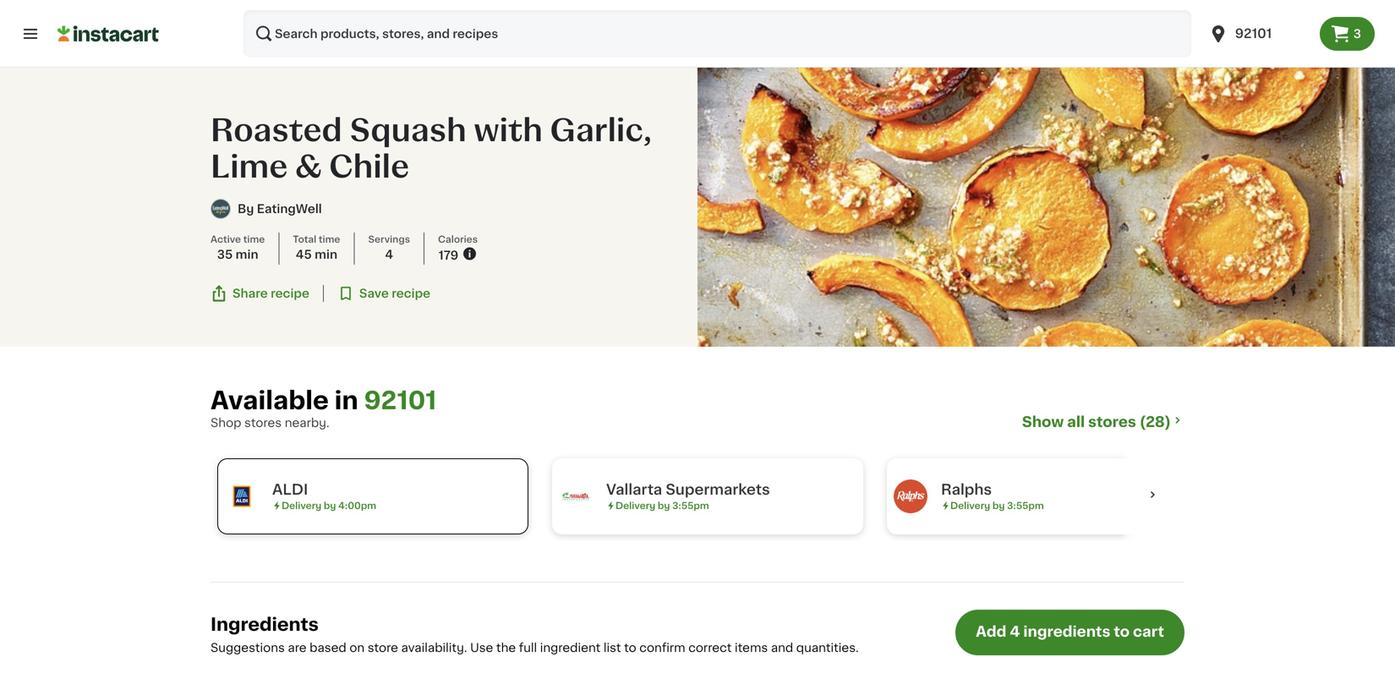 Task type: vqa. For each thing, say whether or not it's contained in the screenshot.


Task type: locate. For each thing, give the bounding box(es) containing it.
2 horizontal spatial by
[[993, 501, 1005, 510]]

and
[[771, 642, 793, 654]]

0 horizontal spatial delivery
[[282, 501, 322, 510]]

3:55pm
[[672, 501, 709, 510], [1007, 501, 1044, 510]]

1 min from the left
[[236, 249, 258, 261]]

0 vertical spatial to
[[1114, 625, 1130, 639]]

add 4 ingredients to cart button
[[956, 610, 1185, 655]]

1 time from the left
[[243, 235, 265, 244]]

Search field
[[244, 10, 1191, 58]]

2 delivery from the left
[[616, 501, 656, 510]]

1 horizontal spatial recipe
[[392, 288, 431, 299]]

4
[[385, 249, 393, 261], [1010, 625, 1020, 639]]

3 delivery from the left
[[950, 501, 990, 510]]

2 by from the left
[[658, 501, 670, 510]]

stores down available
[[244, 417, 282, 429]]

eatingwell
[[257, 203, 322, 215]]

4 inside button
[[1010, 625, 1020, 639]]

recipe right share
[[271, 288, 309, 299]]

on
[[350, 642, 365, 654]]

time inside total time 45 min
[[319, 235, 340, 244]]

0 vertical spatial 4
[[385, 249, 393, 261]]

delivery
[[282, 501, 322, 510], [616, 501, 656, 510], [950, 501, 990, 510]]

delivery by 3:55pm down ralphs
[[950, 501, 1044, 510]]

min inside total time 45 min
[[315, 249, 337, 261]]

total
[[293, 235, 316, 244]]

to
[[1114, 625, 1130, 639], [624, 642, 637, 654]]

1 horizontal spatial delivery by 3:55pm
[[950, 501, 1044, 510]]

by for ralphs
[[993, 501, 1005, 510]]

1 horizontal spatial by
[[658, 501, 670, 510]]

0 horizontal spatial 92101
[[364, 389, 437, 413]]

0 horizontal spatial stores
[[244, 417, 282, 429]]

1 horizontal spatial time
[[319, 235, 340, 244]]

to inside button
[[1114, 625, 1130, 639]]

use
[[470, 642, 493, 654]]

vallarta
[[606, 482, 662, 497]]

time for 45 min
[[319, 235, 340, 244]]

0 horizontal spatial min
[[236, 249, 258, 261]]

cart
[[1133, 625, 1164, 639]]

stores
[[1088, 415, 1136, 429], [244, 417, 282, 429]]

2 3:55pm from the left
[[1007, 501, 1044, 510]]

92101
[[1235, 27, 1272, 40], [364, 389, 437, 413]]

roasted squash with garlic, lime & chile image
[[698, 68, 1395, 347]]

delivery by 3:55pm down vallarta supermarkets
[[616, 501, 709, 510]]

1 horizontal spatial stores
[[1088, 415, 1136, 429]]

2 min from the left
[[315, 249, 337, 261]]

total time 45 min
[[293, 235, 340, 261]]

share recipe
[[233, 288, 309, 299]]

by
[[238, 203, 254, 215]]

time right total
[[319, 235, 340, 244]]

to left cart
[[1114, 625, 1130, 639]]

lime
[[211, 152, 288, 182]]

0 horizontal spatial by
[[324, 501, 336, 510]]

2 delivery by 3:55pm from the left
[[950, 501, 1044, 510]]

2 horizontal spatial delivery
[[950, 501, 990, 510]]

0 horizontal spatial to
[[624, 642, 637, 654]]

1 horizontal spatial 92101
[[1235, 27, 1272, 40]]

min
[[236, 249, 258, 261], [315, 249, 337, 261]]

1 delivery by 3:55pm from the left
[[616, 501, 709, 510]]

3 by from the left
[[993, 501, 1005, 510]]

save
[[359, 288, 389, 299]]

0 horizontal spatial 4
[[385, 249, 393, 261]]

1 horizontal spatial 3:55pm
[[1007, 501, 1044, 510]]

delivery by 3:55pm for vallarta supermarkets
[[616, 501, 709, 510]]

1 vertical spatial to
[[624, 642, 637, 654]]

1 vertical spatial 4
[[1010, 625, 1020, 639]]

4 inside servings 4
[[385, 249, 393, 261]]

None search field
[[244, 10, 1191, 58]]

by
[[324, 501, 336, 510], [658, 501, 670, 510], [993, 501, 1005, 510]]

min inside active time 35 min
[[236, 249, 258, 261]]

92101 inside 'available in 92101 shop stores nearby.'
[[364, 389, 437, 413]]

time right active on the left of page
[[243, 235, 265, 244]]

instacart logo image
[[58, 24, 159, 44]]

vallarta supermarkets
[[606, 482, 770, 497]]

92101 button
[[1198, 10, 1320, 58], [1208, 10, 1310, 58]]

ingredient
[[540, 642, 601, 654]]

servings
[[368, 235, 410, 244]]

availability.
[[401, 642, 467, 654]]

recipe
[[271, 288, 309, 299], [392, 288, 431, 299]]

0 vertical spatial 92101
[[1235, 27, 1272, 40]]

delivery down vallarta
[[616, 501, 656, 510]]

correct
[[689, 642, 732, 654]]

stores right all
[[1088, 415, 1136, 429]]

1 3:55pm from the left
[[672, 501, 709, 510]]

0 horizontal spatial recipe
[[271, 288, 309, 299]]

aldi image
[[225, 479, 259, 513]]

4 down servings
[[385, 249, 393, 261]]

chile
[[329, 152, 409, 182]]

1 vertical spatial 92101
[[364, 389, 437, 413]]

1 recipe from the left
[[271, 288, 309, 299]]

the
[[496, 642, 516, 654]]

all
[[1067, 415, 1085, 429]]

suggestions are based on store availability. use the full ingredient list to confirm correct items and quantities.
[[211, 642, 859, 654]]

time inside active time 35 min
[[243, 235, 265, 244]]

0 horizontal spatial time
[[243, 235, 265, 244]]

time
[[243, 235, 265, 244], [319, 235, 340, 244]]

1 horizontal spatial min
[[315, 249, 337, 261]]

3 button
[[1320, 17, 1375, 51]]

delivery down ralphs
[[950, 501, 990, 510]]

min right 35
[[236, 249, 258, 261]]

delivery by 3:55pm for ralphs
[[950, 501, 1044, 510]]

0 horizontal spatial 3:55pm
[[672, 501, 709, 510]]

delivery down 'aldi'
[[282, 501, 322, 510]]

1 horizontal spatial to
[[1114, 625, 1130, 639]]

min for 35 min
[[236, 249, 258, 261]]

full
[[519, 642, 537, 654]]

min right 45
[[315, 249, 337, 261]]

delivery by 3:55pm
[[616, 501, 709, 510], [950, 501, 1044, 510]]

recipe right save
[[392, 288, 431, 299]]

2 time from the left
[[319, 235, 340, 244]]

1 delivery from the left
[[282, 501, 322, 510]]

0 horizontal spatial delivery by 3:55pm
[[616, 501, 709, 510]]

2 recipe from the left
[[392, 288, 431, 299]]

1 horizontal spatial delivery
[[616, 501, 656, 510]]

suggestions
[[211, 642, 285, 654]]

1 by from the left
[[324, 501, 336, 510]]

to right list
[[624, 642, 637, 654]]

recipe for save recipe
[[392, 288, 431, 299]]

vallarta supermarkets image
[[559, 479, 593, 513]]

4 right add
[[1010, 625, 1020, 639]]

1 horizontal spatial 4
[[1010, 625, 1020, 639]]



Task type: describe. For each thing, give the bounding box(es) containing it.
2 92101 button from the left
[[1208, 10, 1310, 58]]

are
[[288, 642, 307, 654]]

quantities.
[[796, 642, 859, 654]]

roasted
[[211, 115, 342, 145]]

(28)
[[1140, 415, 1171, 429]]

active
[[211, 235, 241, 244]]

ingredients
[[1024, 625, 1111, 639]]

ralphs
[[941, 482, 992, 497]]

delivery for vallarta supermarkets
[[616, 501, 656, 510]]

ralphs image
[[894, 479, 928, 513]]

3
[[1354, 28, 1361, 40]]

time for 35 min
[[243, 235, 265, 244]]

show all stores (28) button
[[1022, 413, 1185, 431]]

by for aldi
[[324, 501, 336, 510]]

92101 inside popup button
[[1235, 27, 1272, 40]]

servings 4
[[368, 235, 410, 261]]

4 for servings
[[385, 249, 393, 261]]

show all stores (28)
[[1022, 415, 1171, 429]]

items
[[735, 642, 768, 654]]

share
[[233, 288, 268, 299]]

by eatingwell
[[238, 203, 322, 215]]

garlic,
[[550, 115, 652, 145]]

delivery for ralphs
[[950, 501, 990, 510]]

active time 35 min
[[211, 235, 265, 261]]

show
[[1022, 415, 1064, 429]]

4:00pm
[[338, 501, 376, 510]]

share recipe button
[[211, 285, 309, 302]]

add 4 ingredients to cart
[[976, 625, 1164, 639]]

1 92101 button from the left
[[1198, 10, 1320, 58]]

aldi
[[272, 482, 308, 497]]

stores inside 'available in 92101 shop stores nearby.'
[[244, 417, 282, 429]]

confirm
[[640, 642, 685, 654]]

by for vallarta supermarkets
[[658, 501, 670, 510]]

available
[[211, 389, 329, 413]]

recipe for share recipe
[[271, 288, 309, 299]]

save recipe
[[359, 288, 431, 299]]

based
[[310, 642, 347, 654]]

save recipe button
[[337, 285, 431, 302]]

35
[[217, 249, 233, 261]]

nearby.
[[285, 417, 329, 429]]

45
[[296, 249, 312, 261]]

shop
[[211, 417, 241, 429]]

with
[[474, 115, 543, 145]]

3:55pm for vallarta supermarkets
[[672, 501, 709, 510]]

&
[[295, 152, 322, 182]]

add
[[976, 625, 1007, 639]]

delivery for aldi
[[282, 501, 322, 510]]

4 for add
[[1010, 625, 1020, 639]]

92101 button
[[364, 387, 437, 414]]

store
[[368, 642, 398, 654]]

3:55pm for ralphs
[[1007, 501, 1044, 510]]

179
[[439, 250, 459, 261]]

roasted squash with garlic, lime & chile
[[211, 115, 652, 182]]

calories
[[438, 235, 478, 244]]

list
[[604, 642, 621, 654]]

min for 45 min
[[315, 249, 337, 261]]

supermarkets
[[666, 482, 770, 497]]

delivery by 4:00pm
[[282, 501, 376, 510]]

available in 92101 shop stores nearby.
[[211, 389, 437, 429]]

stores inside button
[[1088, 415, 1136, 429]]

in
[[335, 389, 358, 413]]

squash
[[350, 115, 467, 145]]



